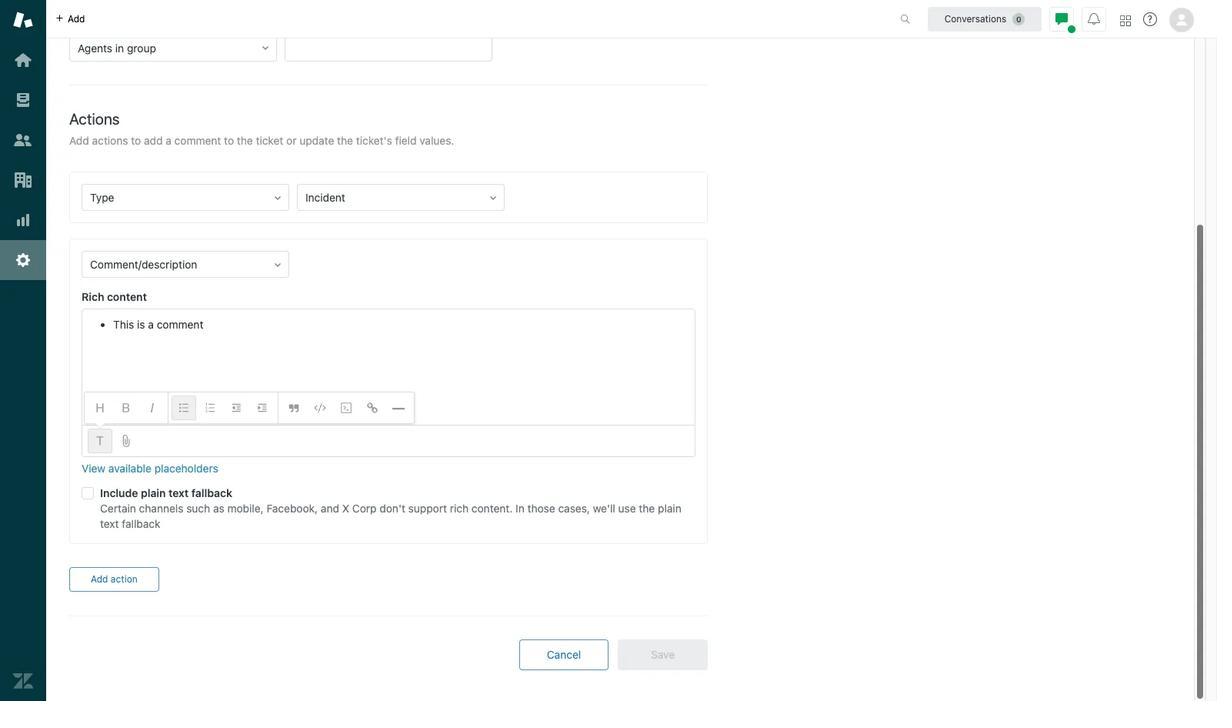 Task type: describe. For each thing, give the bounding box(es) containing it.
add
[[68, 13, 85, 24]]

notifications image
[[1089, 13, 1101, 25]]

get help image
[[1144, 12, 1158, 26]]

conversations button
[[928, 7, 1042, 31]]

get started image
[[13, 50, 33, 70]]

main element
[[0, 0, 46, 701]]

admin image
[[13, 250, 33, 270]]

views image
[[13, 90, 33, 110]]

zendesk image
[[13, 671, 33, 691]]

conversations
[[945, 13, 1007, 24]]

add button
[[46, 0, 94, 38]]



Task type: vqa. For each thing, say whether or not it's contained in the screenshot.
learn about this page link
no



Task type: locate. For each thing, give the bounding box(es) containing it.
customers image
[[13, 130, 33, 150]]

reporting image
[[13, 210, 33, 230]]

zendesk support image
[[13, 10, 33, 30]]

zendesk products image
[[1121, 15, 1132, 26]]

organizations image
[[13, 170, 33, 190]]

button displays agent's chat status as online. image
[[1056, 13, 1069, 25]]



